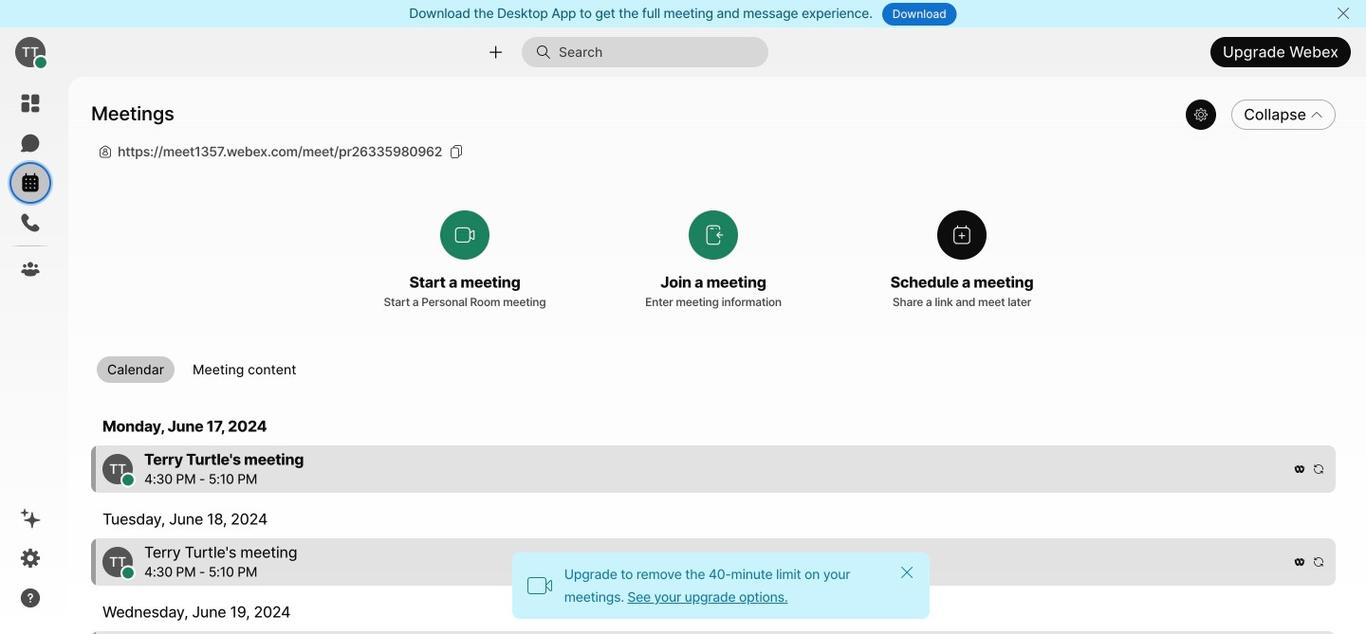 Task type: locate. For each thing, give the bounding box(es) containing it.
june 17, 2024 4:30 pm to 5:10 pm terry turtle's meeting recurring meeting,  terry turtle list item
[[91, 446, 1336, 494]]

dashboard image
[[19, 92, 42, 115]]

start a personal room meeting image
[[454, 224, 476, 247]]

june 18, 2024 4:30 pm to 5:10 pm terry turtle's meeting recurring meeting,  terry turtle list item
[[91, 539, 1336, 587]]

webex tab list
[[11, 84, 49, 288]]

calls image
[[19, 212, 42, 234]]

collapse image
[[1310, 108, 1324, 121]]

navigation
[[0, 77, 61, 635]]

0 horizontal spatial cancel_16 image
[[900, 566, 915, 581]]

wrapper image inside the "june 17, 2024 4:30 pm to 5:10 pm terry turtle's meeting recurring meeting,  terry turtle" list item
[[122, 474, 135, 487]]

meeting settings image
[[1194, 107, 1209, 122]]

cancel_16 image
[[1336, 6, 1351, 21], [900, 566, 915, 581]]

1 horizontal spatial cancel_16 image
[[1336, 6, 1351, 21]]

show personal meeting room modal image
[[98, 144, 113, 160]]

schedule a meeting, share a link and meet later image
[[951, 224, 974, 247]]

wrapper image inside the june 18, 2024 4:30 pm to 5:10 pm terry turtle's meeting recurring meeting,  terry turtle "list item"
[[122, 567, 135, 580]]

wrapper image
[[536, 45, 559, 60], [34, 56, 48, 69], [122, 474, 135, 487], [122, 567, 135, 580]]

join meeting, enter meeting information to join image
[[702, 224, 725, 247]]

camera_28 image
[[527, 573, 553, 600]]

connect people image
[[487, 43, 505, 61]]



Task type: vqa. For each thing, say whether or not it's contained in the screenshot.
General Tab
no



Task type: describe. For each thing, give the bounding box(es) containing it.
0 vertical spatial cancel_16 image
[[1336, 6, 1351, 21]]

settings image
[[19, 548, 42, 570]]

messaging, has no new notifications image
[[19, 132, 42, 155]]

help image
[[19, 587, 42, 610]]

1 vertical spatial cancel_16 image
[[900, 566, 915, 581]]

click to copy your personal room link image
[[449, 144, 464, 160]]

meetings image
[[19, 172, 42, 195]]

teams, has no new notifications image
[[19, 258, 42, 281]]

what's new image
[[19, 508, 42, 530]]



